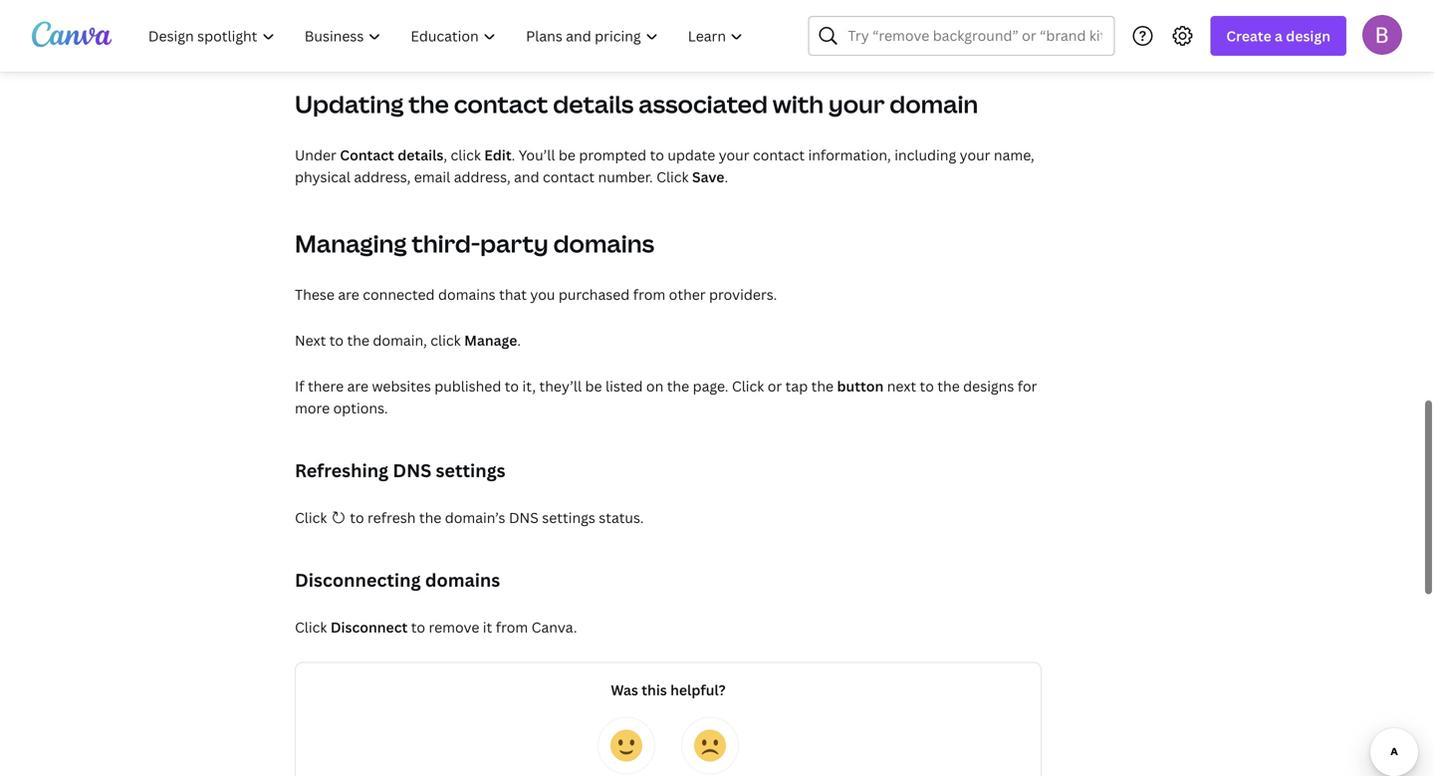 Task type: vqa. For each thing, say whether or not it's contained in the screenshot.
brand
no



Task type: describe. For each thing, give the bounding box(es) containing it.
click down refreshing
[[295, 508, 331, 527]]

tap
[[786, 377, 808, 396]]

you'll
[[519, 146, 555, 165]]

update
[[668, 146, 716, 165]]

this
[[642, 681, 667, 700]]

status.
[[599, 508, 644, 527]]

refreshing
[[295, 458, 389, 483]]

domain's
[[445, 508, 506, 527]]

providers.
[[709, 285, 777, 304]]

0 horizontal spatial settings
[[436, 458, 506, 483]]

the inside next to the designs for more options.
[[938, 377, 960, 396]]

if
[[295, 377, 304, 396]]

🙂 image
[[611, 730, 643, 762]]

information,
[[808, 146, 891, 165]]

updating
[[295, 88, 404, 120]]

click for ,
[[451, 146, 481, 165]]

listed
[[606, 377, 643, 396]]

next to the domain, click manage .
[[295, 331, 521, 350]]

1 vertical spatial from
[[496, 618, 528, 637]]

design
[[1286, 26, 1331, 45]]

save .
[[692, 168, 728, 186]]

disconnecting
[[295, 568, 421, 592]]

to inside . you'll be prompted to update your contact information, including your name, physical address, email address, and contact number. click
[[650, 146, 664, 165]]

2 address, from the left
[[454, 168, 511, 186]]

next
[[887, 377, 917, 396]]

the right the refresh
[[419, 508, 442, 527]]

your for contact
[[719, 146, 750, 165]]

click for domain,
[[431, 331, 461, 350]]

1 vertical spatial .
[[725, 168, 728, 186]]

updating the contact details associated with your domain
[[295, 88, 979, 120]]

create
[[1227, 26, 1272, 45]]

2 horizontal spatial your
[[960, 146, 991, 165]]

there
[[308, 377, 344, 396]]

was
[[611, 681, 638, 700]]

email
[[414, 168, 451, 186]]

click inside . you'll be prompted to update your contact information, including your name, physical address, email address, and contact number. click
[[657, 168, 689, 186]]

under contact details , click edit
[[295, 146, 512, 165]]

top level navigation element
[[135, 16, 761, 56]]

the right the on
[[667, 377, 690, 396]]

,
[[444, 146, 447, 165]]

domain
[[890, 88, 979, 120]]

1 address, from the left
[[354, 168, 411, 186]]

helpful?
[[671, 681, 726, 700]]

websites
[[372, 377, 431, 396]]

connected
[[363, 285, 435, 304]]

create a design
[[1227, 26, 1331, 45]]

click left 'disconnect'
[[295, 618, 327, 637]]

page.
[[693, 377, 729, 396]]

prompted
[[579, 146, 647, 165]]

name,
[[994, 146, 1035, 165]]

they'll
[[539, 377, 582, 396]]

to inside next to the designs for more options.
[[920, 377, 934, 396]]

1 vertical spatial settings
[[542, 508, 596, 527]]

0 horizontal spatial details
[[398, 146, 444, 165]]

2 vertical spatial contact
[[543, 168, 595, 186]]

edit
[[484, 146, 512, 165]]

domains for party
[[553, 227, 655, 260]]

remove
[[429, 618, 480, 637]]

0 horizontal spatial dns
[[393, 458, 432, 483]]

that
[[499, 285, 527, 304]]



Task type: locate. For each thing, give the bounding box(es) containing it.
your left name,
[[960, 146, 991, 165]]

contact
[[454, 88, 548, 120], [753, 146, 805, 165], [543, 168, 595, 186]]

it,
[[523, 377, 536, 396]]

details up prompted
[[553, 88, 634, 120]]

1 horizontal spatial be
[[585, 377, 602, 396]]

1 horizontal spatial settings
[[542, 508, 596, 527]]

1 vertical spatial be
[[585, 377, 602, 396]]

the
[[409, 88, 449, 120], [347, 331, 370, 350], [667, 377, 690, 396], [812, 377, 834, 396], [938, 377, 960, 396], [419, 508, 442, 527]]

from
[[633, 285, 666, 304], [496, 618, 528, 637]]

click left or
[[732, 377, 764, 396]]

for
[[1018, 377, 1038, 396]]

manage
[[464, 331, 517, 350]]

domains
[[553, 227, 655, 260], [438, 285, 496, 304], [425, 568, 500, 592]]

be left listed
[[585, 377, 602, 396]]

1 vertical spatial dns
[[509, 508, 539, 527]]

it
[[483, 618, 492, 637]]

1 horizontal spatial address,
[[454, 168, 511, 186]]

. left 'you'll'
[[512, 146, 515, 165]]

next to the designs for more options.
[[295, 377, 1038, 418]]

.
[[512, 146, 515, 165], [725, 168, 728, 186], [517, 331, 521, 350]]

1 vertical spatial details
[[398, 146, 444, 165]]

be inside . you'll be prompted to update your contact information, including your name, physical address, email address, and contact number. click
[[559, 146, 576, 165]]

the left domain,
[[347, 331, 370, 350]]

more
[[295, 399, 330, 418]]

0 horizontal spatial address,
[[354, 168, 411, 186]]

you
[[530, 285, 555, 304]]

settings left status.
[[542, 508, 596, 527]]

these
[[295, 285, 335, 304]]

contact down 'you'll'
[[543, 168, 595, 186]]

click
[[657, 168, 689, 186], [732, 377, 764, 396], [295, 508, 331, 527], [295, 618, 327, 637]]

these are connected domains that you purchased from other providers.
[[295, 285, 777, 304]]

1 horizontal spatial from
[[633, 285, 666, 304]]

to
[[650, 146, 664, 165], [330, 331, 344, 350], [505, 377, 519, 396], [920, 377, 934, 396], [350, 508, 364, 527], [411, 618, 425, 637]]

from left other
[[633, 285, 666, 304]]

0 horizontal spatial .
[[512, 146, 515, 165]]

domains up purchased
[[553, 227, 655, 260]]

settings
[[436, 458, 506, 483], [542, 508, 596, 527]]

click down "update"
[[657, 168, 689, 186]]

the left designs at the right of page
[[938, 377, 960, 396]]

domain,
[[373, 331, 427, 350]]

contact
[[340, 146, 394, 165]]

😔 image
[[694, 730, 726, 762]]

1 horizontal spatial .
[[517, 331, 521, 350]]

0 horizontal spatial be
[[559, 146, 576, 165]]

your up save .
[[719, 146, 750, 165]]

contact down with on the right of the page
[[753, 146, 805, 165]]

1 horizontal spatial details
[[553, 88, 634, 120]]

a
[[1275, 26, 1283, 45]]

designs
[[964, 377, 1014, 396]]

domains for connected
[[438, 285, 496, 304]]

1 horizontal spatial dns
[[509, 508, 539, 527]]

your up information,
[[829, 88, 885, 120]]

0 horizontal spatial your
[[719, 146, 750, 165]]

disconnecting domains
[[295, 568, 500, 592]]

settings up 'domain's'
[[436, 458, 506, 483]]

0 vertical spatial click
[[451, 146, 481, 165]]

click
[[451, 146, 481, 165], [431, 331, 461, 350]]

2 vertical spatial domains
[[425, 568, 500, 592]]

0 vertical spatial details
[[553, 88, 634, 120]]

are up options.
[[347, 377, 369, 396]]

dns
[[393, 458, 432, 483], [509, 508, 539, 527]]

with
[[773, 88, 824, 120]]

canva.
[[532, 618, 577, 637]]

. you'll be prompted to update your contact information, including your name, physical address, email address, and contact number. click
[[295, 146, 1035, 186]]

dns up the refresh
[[393, 458, 432, 483]]

the right tap
[[812, 377, 834, 396]]

address, down edit
[[454, 168, 511, 186]]

0 vertical spatial settings
[[436, 458, 506, 483]]

save
[[692, 168, 725, 186]]

0 vertical spatial contact
[[454, 88, 548, 120]]

bob builder image
[[1363, 15, 1403, 55]]

address, down contact
[[354, 168, 411, 186]]

third-
[[412, 227, 480, 260]]

purchased
[[559, 285, 630, 304]]

be
[[559, 146, 576, 165], [585, 377, 602, 396]]

under
[[295, 146, 337, 165]]

. down associated
[[725, 168, 728, 186]]

number.
[[598, 168, 653, 186]]

managing third-party domains
[[295, 227, 655, 260]]

0 vertical spatial be
[[559, 146, 576, 165]]

domains up remove
[[425, 568, 500, 592]]

domains left that
[[438, 285, 496, 304]]

click left manage
[[431, 331, 461, 350]]

refresh
[[368, 508, 416, 527]]

click disconnect to remove it from canva.
[[295, 618, 577, 637]]

next
[[295, 331, 326, 350]]

on
[[646, 377, 664, 396]]

. inside . you'll be prompted to update your contact information, including your name, physical address, email address, and contact number. click
[[512, 146, 515, 165]]

managing
[[295, 227, 407, 260]]

options.
[[333, 399, 388, 418]]

your
[[829, 88, 885, 120], [719, 146, 750, 165], [960, 146, 991, 165]]

and
[[514, 168, 540, 186]]

refreshing dns settings
[[295, 458, 506, 483]]

your for domain
[[829, 88, 885, 120]]

are
[[338, 285, 359, 304], [347, 377, 369, 396]]

from right it in the left bottom of the page
[[496, 618, 528, 637]]

1 vertical spatial click
[[431, 331, 461, 350]]

the up , at the left
[[409, 88, 449, 120]]

disconnect
[[331, 618, 408, 637]]

1 vertical spatial contact
[[753, 146, 805, 165]]

0 vertical spatial .
[[512, 146, 515, 165]]

other
[[669, 285, 706, 304]]

Try "remove background" or "brand kit" search field
[[848, 17, 1102, 55]]

physical
[[295, 168, 351, 186]]

details
[[553, 88, 634, 120], [398, 146, 444, 165]]

details up email
[[398, 146, 444, 165]]

2 horizontal spatial .
[[725, 168, 728, 186]]

click right , at the left
[[451, 146, 481, 165]]

0 vertical spatial dns
[[393, 458, 432, 483]]

0 horizontal spatial from
[[496, 618, 528, 637]]

. down that
[[517, 331, 521, 350]]

are right these
[[338, 285, 359, 304]]

including
[[895, 146, 957, 165]]

contact up edit
[[454, 88, 548, 120]]

0 vertical spatial are
[[338, 285, 359, 304]]

0 vertical spatial from
[[633, 285, 666, 304]]

1 horizontal spatial your
[[829, 88, 885, 120]]

be right 'you'll'
[[559, 146, 576, 165]]

create a design button
[[1211, 16, 1347, 56]]

1 vertical spatial domains
[[438, 285, 496, 304]]

party
[[480, 227, 549, 260]]

dns right 'domain's'
[[509, 508, 539, 527]]

1 vertical spatial are
[[347, 377, 369, 396]]

to refresh the domain's dns settings status.
[[347, 508, 644, 527]]

was this helpful?
[[611, 681, 726, 700]]

published
[[435, 377, 501, 396]]

or
[[768, 377, 782, 396]]

0 vertical spatial domains
[[553, 227, 655, 260]]

address,
[[354, 168, 411, 186], [454, 168, 511, 186]]

associated
[[639, 88, 768, 120]]

button
[[837, 377, 884, 396]]

2 vertical spatial .
[[517, 331, 521, 350]]

if there are websites published to it, they'll be listed on the page. click or tap the button
[[295, 377, 884, 396]]



